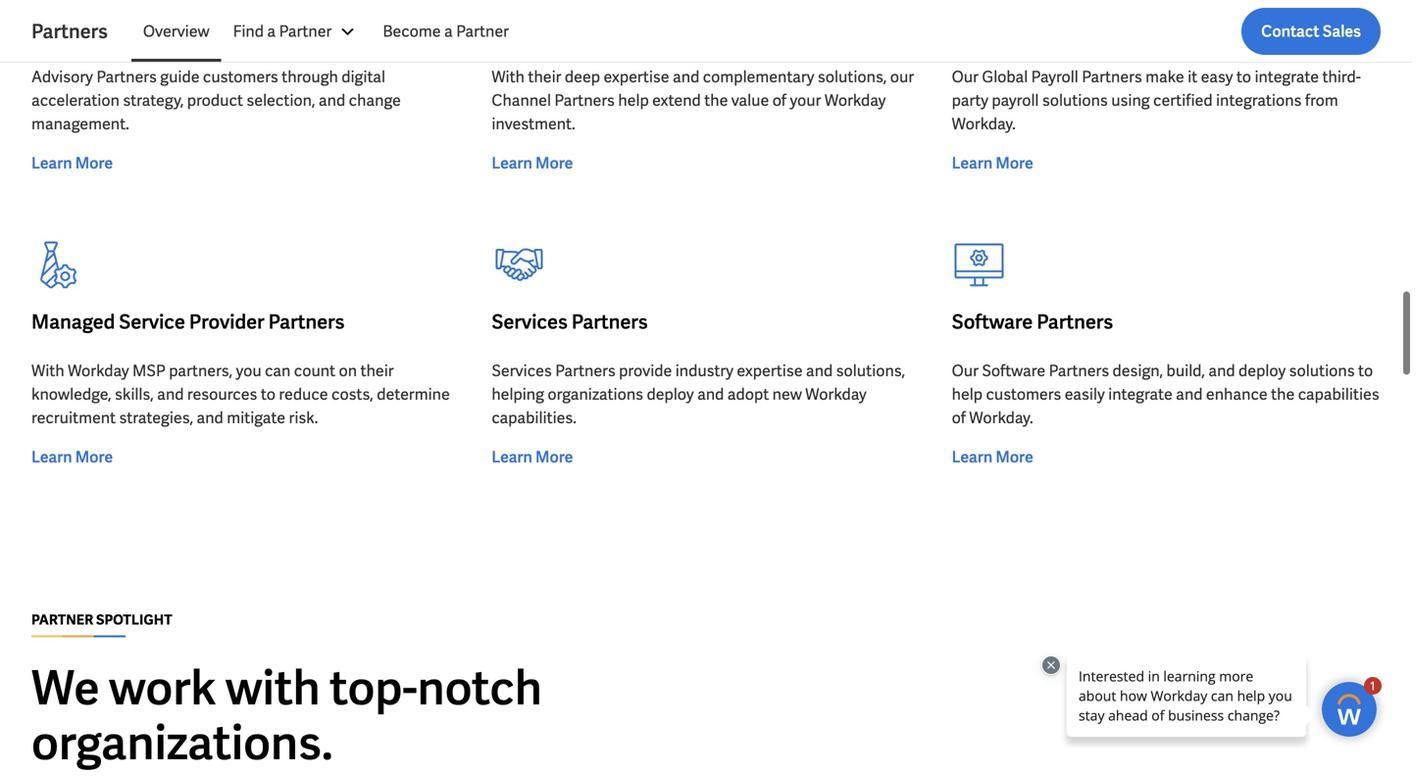 Task type: vqa. For each thing, say whether or not it's contained in the screenshot.
stops—register
no



Task type: describe. For each thing, give the bounding box(es) containing it.
selection,
[[247, 90, 315, 111]]

knowledge,
[[31, 384, 111, 405]]

partners link
[[31, 18, 131, 45]]

our global payroll partners make it easy to integrate third- party payroll solutions using certified integrations from workday.
[[952, 67, 1361, 134]]

to inside our software partners design, build, and deploy solutions to help customers easily integrate and enhance the capabilities of workday.
[[1358, 361, 1373, 381]]

of inside our software partners design, build, and deploy solutions to help customers easily integrate and enhance the capabilities of workday.
[[952, 408, 966, 428]]

skills,
[[115, 384, 154, 405]]

channel partners
[[492, 15, 647, 41]]

integrate inside the our global payroll partners make it easy to integrate third- party payroll solutions using certified integrations from workday.
[[1255, 67, 1319, 87]]

reduce
[[279, 384, 328, 405]]

channel inside the with their deep expertise and complementary solutions, our channel partners help extend the value of your workday investment.
[[492, 90, 551, 111]]

with their deep expertise and complementary solutions, our channel partners help extend the value of your workday investment.
[[492, 67, 914, 134]]

contact sales
[[1261, 21, 1361, 42]]

learn for channel partners
[[492, 153, 532, 174]]

overview
[[143, 21, 209, 42]]

helping
[[492, 384, 544, 405]]

workday. inside the our global payroll partners make it easy to integrate third- party payroll solutions using certified integrations from workday.
[[952, 114, 1016, 134]]

integrate inside our software partners design, build, and deploy solutions to help customers easily integrate and enhance the capabilities of workday.
[[1108, 384, 1173, 405]]

learn more for services partners
[[492, 447, 573, 468]]

learn more link for managed service provider partners
[[31, 446, 113, 469]]

partner for become a partner
[[456, 21, 509, 42]]

capabilities.
[[492, 408, 577, 428]]

and inside the with their deep expertise and complementary solutions, our channel partners help extend the value of your workday investment.
[[673, 67, 700, 87]]

global
[[982, 67, 1028, 87]]

managed service provider partners
[[31, 309, 345, 335]]

managed
[[31, 309, 115, 335]]

advisory for advisory partners guide customers through digital acceleration strategy, product selection, and change management.
[[31, 67, 93, 87]]

management.
[[31, 114, 129, 134]]

services partners
[[492, 309, 648, 335]]

msp
[[132, 361, 166, 381]]

costs,
[[331, 384, 373, 405]]

strategies,
[[119, 408, 193, 428]]

with
[[226, 658, 320, 719]]

change
[[349, 90, 401, 111]]

services for services partners provide industry expertise and solutions, helping organizations deploy and adopt new workday capabilities.
[[492, 361, 552, 381]]

extend
[[652, 90, 701, 111]]

the inside our software partners design, build, and deploy solutions to help customers easily integrate and enhance the capabilities of workday.
[[1271, 384, 1295, 405]]

spotlight
[[96, 611, 172, 629]]

build,
[[1167, 361, 1205, 381]]

partners inside services partners provide industry expertise and solutions, helping organizations deploy and adopt new workday capabilities.
[[555, 361, 616, 381]]

strategy,
[[123, 90, 184, 111]]

count
[[294, 361, 336, 381]]

learn for services partners
[[492, 447, 532, 468]]

organizations.
[[31, 713, 333, 773]]

menu containing overview
[[131, 8, 521, 55]]

sales
[[1323, 21, 1361, 42]]

our for our global payroll partners make it easy to integrate third- party payroll solutions using certified integrations from workday.
[[952, 67, 979, 87]]

enhance
[[1206, 384, 1268, 405]]

become a partner link
[[371, 8, 521, 55]]

product
[[187, 90, 243, 111]]

0 vertical spatial software
[[952, 309, 1033, 335]]

contact
[[1261, 21, 1320, 42]]

partner
[[31, 611, 93, 629]]

our software partners design, build, and deploy solutions to help customers easily integrate and enhance the capabilities of workday.
[[952, 361, 1380, 428]]

partner spotlight
[[31, 611, 172, 629]]

overview link
[[131, 8, 221, 55]]

with workday msp partners, you can count on their knowledge, skills, and resources to reduce costs, determine recruitment strategies, and mitigate risk.
[[31, 361, 450, 428]]

partners inside our software partners design, build, and deploy solutions to help customers easily integrate and enhance the capabilities of workday.
[[1049, 361, 1109, 381]]

certified
[[1153, 90, 1213, 111]]

advisory partners guide customers through digital acceleration strategy, product selection, and change management.
[[31, 67, 401, 134]]

solutions, for services partners
[[836, 361, 905, 381]]

third-
[[1322, 67, 1361, 87]]

on
[[339, 361, 357, 381]]

learn more for channel partners
[[492, 153, 573, 174]]

investment.
[[492, 114, 575, 134]]

you
[[236, 361, 262, 381]]

of inside the with their deep expertise and complementary solutions, our channel partners help extend the value of your workday investment.
[[772, 90, 787, 111]]

learn more link for channel partners
[[492, 151, 573, 175]]

find a partner
[[233, 21, 332, 42]]

customers inside advisory partners guide customers through digital acceleration strategy, product selection, and change management.
[[203, 67, 278, 87]]

we work with top-notch organizations.
[[31, 658, 542, 773]]

and inside advisory partners guide customers through digital acceleration strategy, product selection, and change management.
[[319, 90, 345, 111]]

easily
[[1065, 384, 1105, 405]]

expertise inside services partners provide industry expertise and solutions, helping organizations deploy and adopt new workday capabilities.
[[737, 361, 803, 381]]

payroll
[[1031, 67, 1079, 87]]

partners,
[[169, 361, 233, 381]]

learn for managed service provider partners
[[31, 447, 72, 468]]

through
[[282, 67, 338, 87]]

digital
[[342, 67, 385, 87]]

risk.
[[289, 408, 318, 428]]

complementary
[[703, 67, 814, 87]]

solutions, for channel partners
[[818, 67, 887, 87]]

deploy inside our software partners design, build, and deploy solutions to help customers easily integrate and enhance the capabilities of workday.
[[1239, 361, 1286, 381]]

adopt
[[727, 384, 769, 405]]

payroll
[[992, 90, 1039, 111]]

work
[[109, 658, 216, 719]]

find a partner button
[[221, 8, 371, 55]]



Task type: locate. For each thing, give the bounding box(es) containing it.
integrate down design,
[[1108, 384, 1173, 405]]

resources
[[187, 384, 257, 405]]

1 vertical spatial channel
[[492, 90, 551, 111]]

0 vertical spatial help
[[618, 90, 649, 111]]

1 vertical spatial expertise
[[737, 361, 803, 381]]

services for services partners
[[492, 309, 568, 335]]

workday right new
[[805, 384, 867, 405]]

partners inside partners link
[[31, 19, 108, 44]]

the
[[704, 90, 728, 111], [1271, 384, 1295, 405]]

services partners provide industry expertise and solutions, helping organizations deploy and adopt new workday capabilities.
[[492, 361, 905, 428]]

workday
[[825, 90, 886, 111], [68, 361, 129, 381], [805, 384, 867, 405]]

their
[[528, 67, 561, 87], [360, 361, 394, 381]]

1 partner from the left
[[279, 21, 332, 42]]

of
[[772, 90, 787, 111], [952, 408, 966, 428]]

determine
[[377, 384, 450, 405]]

1 vertical spatial customers
[[986, 384, 1061, 405]]

partner up through
[[279, 21, 332, 42]]

1 vertical spatial integrate
[[1108, 384, 1173, 405]]

0 vertical spatial solutions,
[[818, 67, 887, 87]]

learn more
[[31, 153, 113, 174], [492, 153, 573, 174], [952, 153, 1033, 174], [31, 447, 113, 468], [492, 447, 573, 468], [952, 447, 1033, 468]]

1 horizontal spatial with
[[492, 67, 525, 87]]

software partners
[[952, 309, 1113, 335]]

guide
[[160, 67, 200, 87]]

customers inside our software partners design, build, and deploy solutions to help customers easily integrate and enhance the capabilities of workday.
[[986, 384, 1061, 405]]

learn more for managed service provider partners
[[31, 447, 113, 468]]

expertise up new
[[737, 361, 803, 381]]

list containing overview
[[131, 8, 1381, 55]]

1 vertical spatial our
[[952, 361, 979, 381]]

help down software partners
[[952, 384, 983, 405]]

design,
[[1113, 361, 1163, 381]]

customers
[[203, 67, 278, 87], [986, 384, 1061, 405]]

contact sales link
[[1242, 8, 1381, 55]]

workday right "your"
[[825, 90, 886, 111]]

the inside the with their deep expertise and complementary solutions, our channel partners help extend the value of your workday investment.
[[704, 90, 728, 111]]

we
[[31, 658, 100, 719]]

channel up investment.
[[492, 90, 551, 111]]

0 vertical spatial workday
[[825, 90, 886, 111]]

1 horizontal spatial integrate
[[1255, 67, 1319, 87]]

expertise inside the with their deep expertise and complementary solutions, our channel partners help extend the value of your workday investment.
[[604, 67, 669, 87]]

a inside popup button
[[267, 21, 276, 42]]

1 vertical spatial workday.
[[969, 408, 1033, 428]]

to inside with workday msp partners, you can count on their knowledge, skills, and resources to reduce costs, determine recruitment strategies, and mitigate risk.
[[261, 384, 276, 405]]

integrate up integrations
[[1255, 67, 1319, 87]]

1 vertical spatial help
[[952, 384, 983, 405]]

0 horizontal spatial customers
[[203, 67, 278, 87]]

1 horizontal spatial the
[[1271, 384, 1295, 405]]

mitigate
[[227, 408, 285, 428]]

advisory for advisory partners
[[31, 15, 110, 41]]

learn more for software partners
[[952, 447, 1033, 468]]

partner
[[279, 21, 332, 42], [456, 21, 509, 42]]

1 vertical spatial their
[[360, 361, 394, 381]]

make
[[1146, 67, 1184, 87]]

solutions, inside the with their deep expertise and complementary solutions, our channel partners help extend the value of your workday investment.
[[818, 67, 887, 87]]

channel
[[492, 15, 566, 41], [492, 90, 551, 111]]

your
[[790, 90, 821, 111]]

0 horizontal spatial to
[[261, 384, 276, 405]]

solutions
[[1042, 90, 1108, 111], [1289, 361, 1355, 381]]

1 vertical spatial workday
[[68, 361, 129, 381]]

services inside services partners provide industry expertise and solutions, helping organizations deploy and adopt new workday capabilities.
[[492, 361, 552, 381]]

1 horizontal spatial partner
[[456, 21, 509, 42]]

acceleration
[[31, 90, 120, 111]]

partner right become
[[456, 21, 509, 42]]

top-
[[330, 658, 417, 719]]

a
[[267, 21, 276, 42], [444, 21, 453, 42]]

0 vertical spatial solutions
[[1042, 90, 1108, 111]]

0 vertical spatial expertise
[[604, 67, 669, 87]]

0 horizontal spatial the
[[704, 90, 728, 111]]

solutions down payroll
[[1042, 90, 1108, 111]]

1 vertical spatial advisory
[[31, 67, 93, 87]]

workday inside with workday msp partners, you can count on their knowledge, skills, and resources to reduce costs, determine recruitment strategies, and mitigate risk.
[[68, 361, 129, 381]]

with
[[492, 67, 525, 87], [31, 361, 64, 381]]

help left the extend
[[618, 90, 649, 111]]

the right enhance
[[1271, 384, 1295, 405]]

to
[[1236, 67, 1251, 87], [1358, 361, 1373, 381], [261, 384, 276, 405]]

0 horizontal spatial help
[[618, 90, 649, 111]]

1 vertical spatial to
[[1358, 361, 1373, 381]]

1 horizontal spatial of
[[952, 408, 966, 428]]

recruitment
[[31, 408, 116, 428]]

1 vertical spatial of
[[952, 408, 966, 428]]

a for become
[[444, 21, 453, 42]]

our down software partners
[[952, 361, 979, 381]]

integrate
[[1255, 67, 1319, 87], [1108, 384, 1173, 405]]

our inside the our global payroll partners make it easy to integrate third- party payroll solutions using certified integrations from workday.
[[952, 67, 979, 87]]

more for software partners
[[996, 447, 1033, 468]]

workday up knowledge,
[[68, 361, 129, 381]]

help inside our software partners design, build, and deploy solutions to help customers easily integrate and enhance the capabilities of workday.
[[952, 384, 983, 405]]

2 vertical spatial workday
[[805, 384, 867, 405]]

0 vertical spatial their
[[528, 67, 561, 87]]

deploy down provide
[[647, 384, 694, 405]]

1 horizontal spatial customers
[[986, 384, 1061, 405]]

our inside our software partners design, build, and deploy solutions to help customers easily integrate and enhance the capabilities of workday.
[[952, 361, 979, 381]]

their right on
[[360, 361, 394, 381]]

solutions,
[[818, 67, 887, 87], [836, 361, 905, 381]]

new
[[772, 384, 802, 405]]

0 vertical spatial of
[[772, 90, 787, 111]]

menu
[[131, 8, 521, 55]]

0 horizontal spatial solutions
[[1042, 90, 1108, 111]]

integrations
[[1216, 90, 1302, 111]]

learn more link for services partners
[[492, 446, 573, 469]]

workday. inside our software partners design, build, and deploy solutions to help customers easily integrate and enhance the capabilities of workday.
[[969, 408, 1033, 428]]

1 a from the left
[[267, 21, 276, 42]]

1 vertical spatial software
[[982, 361, 1046, 381]]

more for managed service provider partners
[[75, 447, 113, 468]]

more for advisory partners
[[75, 153, 113, 174]]

workday inside the with their deep expertise and complementary solutions, our channel partners help extend the value of your workday investment.
[[825, 90, 886, 111]]

1 horizontal spatial to
[[1236, 67, 1251, 87]]

1 vertical spatial with
[[31, 361, 64, 381]]

industry
[[675, 361, 734, 381]]

easy
[[1201, 67, 1233, 87]]

1 channel from the top
[[492, 15, 566, 41]]

a for find
[[267, 21, 276, 42]]

customers left easily
[[986, 384, 1061, 405]]

service
[[119, 309, 185, 335]]

a right find
[[267, 21, 276, 42]]

workday.
[[952, 114, 1016, 134], [969, 408, 1033, 428]]

advisory partners
[[31, 15, 190, 41]]

0 vertical spatial our
[[952, 67, 979, 87]]

learn
[[31, 153, 72, 174], [492, 153, 532, 174], [952, 153, 993, 174], [31, 447, 72, 468], [492, 447, 532, 468], [952, 447, 993, 468]]

0 horizontal spatial of
[[772, 90, 787, 111]]

notch
[[417, 658, 542, 719]]

1 horizontal spatial solutions
[[1289, 361, 1355, 381]]

2 channel from the top
[[492, 90, 551, 111]]

0 vertical spatial channel
[[492, 15, 566, 41]]

advisory inside advisory partners guide customers through digital acceleration strategy, product selection, and change management.
[[31, 67, 93, 87]]

it
[[1188, 67, 1198, 87]]

deploy
[[1239, 361, 1286, 381], [647, 384, 694, 405]]

learn more for advisory partners
[[31, 153, 113, 174]]

more for services partners
[[535, 447, 573, 468]]

become a partner
[[383, 21, 509, 42]]

and
[[673, 67, 700, 87], [319, 90, 345, 111], [806, 361, 833, 381], [1208, 361, 1235, 381], [157, 384, 184, 405], [697, 384, 724, 405], [1176, 384, 1203, 405], [197, 408, 223, 428]]

deploy up enhance
[[1239, 361, 1286, 381]]

with for channel partners
[[492, 67, 525, 87]]

1 vertical spatial solutions
[[1289, 361, 1355, 381]]

provider
[[189, 309, 264, 335]]

more for channel partners
[[535, 153, 573, 174]]

partners inside advisory partners guide customers through digital acceleration strategy, product selection, and change management.
[[96, 67, 157, 87]]

value
[[731, 90, 769, 111]]

our
[[890, 67, 914, 87]]

using
[[1111, 90, 1150, 111]]

find
[[233, 21, 264, 42]]

our for our software partners design, build, and deploy solutions to help customers easily integrate and enhance the capabilities of workday.
[[952, 361, 979, 381]]

expertise up the extend
[[604, 67, 669, 87]]

1 advisory from the top
[[31, 15, 110, 41]]

0 vertical spatial to
[[1236, 67, 1251, 87]]

solutions up capabilities
[[1289, 361, 1355, 381]]

help inside the with their deep expertise and complementary solutions, our channel partners help extend the value of your workday investment.
[[618, 90, 649, 111]]

the left the value
[[704, 90, 728, 111]]

2 advisory from the top
[[31, 67, 93, 87]]

with inside with workday msp partners, you can count on their knowledge, skills, and resources to reduce costs, determine recruitment strategies, and mitigate risk.
[[31, 361, 64, 381]]

their inside with workday msp partners, you can count on their knowledge, skills, and resources to reduce costs, determine recruitment strategies, and mitigate risk.
[[360, 361, 394, 381]]

can
[[265, 361, 291, 381]]

customers up product
[[203, 67, 278, 87]]

to down can
[[261, 384, 276, 405]]

channel up deep
[[492, 15, 566, 41]]

partners inside the our global payroll partners make it easy to integrate third- party payroll solutions using certified integrations from workday.
[[1082, 67, 1142, 87]]

learn more link
[[31, 151, 113, 175], [492, 151, 573, 175], [952, 151, 1033, 175], [31, 446, 113, 469], [492, 446, 573, 469], [952, 446, 1033, 469]]

partners inside the with their deep expertise and complementary solutions, our channel partners help extend the value of your workday investment.
[[554, 90, 615, 111]]

services
[[492, 309, 568, 335], [492, 361, 552, 381]]

our
[[952, 67, 979, 87], [952, 361, 979, 381]]

our up party
[[952, 67, 979, 87]]

2 vertical spatial to
[[261, 384, 276, 405]]

solutions inside our software partners design, build, and deploy solutions to help customers easily integrate and enhance the capabilities of workday.
[[1289, 361, 1355, 381]]

help
[[618, 90, 649, 111], [952, 384, 983, 405]]

0 horizontal spatial expertise
[[604, 67, 669, 87]]

software
[[952, 309, 1033, 335], [982, 361, 1046, 381]]

2 a from the left
[[444, 21, 453, 42]]

0 vertical spatial integrate
[[1255, 67, 1319, 87]]

become
[[383, 21, 441, 42]]

to inside the our global payroll partners make it easy to integrate third- party payroll solutions using certified integrations from workday.
[[1236, 67, 1251, 87]]

2 our from the top
[[952, 361, 979, 381]]

to right 'easy'
[[1236, 67, 1251, 87]]

deep
[[565, 67, 600, 87]]

with for managed service provider partners
[[31, 361, 64, 381]]

list
[[131, 8, 1381, 55]]

0 vertical spatial deploy
[[1239, 361, 1286, 381]]

1 horizontal spatial help
[[952, 384, 983, 405]]

0 vertical spatial workday.
[[952, 114, 1016, 134]]

solutions inside the our global payroll partners make it easy to integrate third- party payroll solutions using certified integrations from workday.
[[1042, 90, 1108, 111]]

1 vertical spatial solutions,
[[836, 361, 905, 381]]

0 vertical spatial customers
[[203, 67, 278, 87]]

to up capabilities
[[1358, 361, 1373, 381]]

a right become
[[444, 21, 453, 42]]

workday inside services partners provide industry expertise and solutions, helping organizations deploy and adopt new workday capabilities.
[[805, 384, 867, 405]]

2 partner from the left
[[456, 21, 509, 42]]

provide
[[619, 361, 672, 381]]

learn more link for software partners
[[952, 446, 1033, 469]]

0 vertical spatial services
[[492, 309, 568, 335]]

2 horizontal spatial to
[[1358, 361, 1373, 381]]

software inside our software partners design, build, and deploy solutions to help customers easily integrate and enhance the capabilities of workday.
[[982, 361, 1046, 381]]

0 vertical spatial with
[[492, 67, 525, 87]]

more
[[75, 153, 113, 174], [535, 153, 573, 174], [996, 153, 1033, 174], [75, 447, 113, 468], [535, 447, 573, 468], [996, 447, 1033, 468]]

organizations
[[548, 384, 643, 405]]

with inside the with their deep expertise and complementary solutions, our channel partners help extend the value of your workday investment.
[[492, 67, 525, 87]]

1 horizontal spatial their
[[528, 67, 561, 87]]

0 horizontal spatial integrate
[[1108, 384, 1173, 405]]

their inside the with their deep expertise and complementary solutions, our channel partners help extend the value of your workday investment.
[[528, 67, 561, 87]]

1 our from the top
[[952, 67, 979, 87]]

capabilities
[[1298, 384, 1380, 405]]

advisory
[[31, 15, 110, 41], [31, 67, 93, 87]]

0 horizontal spatial partner
[[279, 21, 332, 42]]

with up knowledge,
[[31, 361, 64, 381]]

0 horizontal spatial their
[[360, 361, 394, 381]]

their left deep
[[528, 67, 561, 87]]

learn more link for advisory partners
[[31, 151, 113, 175]]

1 services from the top
[[492, 309, 568, 335]]

1 horizontal spatial a
[[444, 21, 453, 42]]

expertise
[[604, 67, 669, 87], [737, 361, 803, 381]]

2 services from the top
[[492, 361, 552, 381]]

1 vertical spatial the
[[1271, 384, 1295, 405]]

0 horizontal spatial a
[[267, 21, 276, 42]]

1 horizontal spatial expertise
[[737, 361, 803, 381]]

solutions, inside services partners provide industry expertise and solutions, helping organizations deploy and adopt new workday capabilities.
[[836, 361, 905, 381]]

0 horizontal spatial with
[[31, 361, 64, 381]]

partner inside popup button
[[279, 21, 332, 42]]

from
[[1305, 90, 1338, 111]]

0 horizontal spatial deploy
[[647, 384, 694, 405]]

with up investment.
[[492, 67, 525, 87]]

1 vertical spatial services
[[492, 361, 552, 381]]

deploy inside services partners provide industry expertise and solutions, helping organizations deploy and adopt new workday capabilities.
[[647, 384, 694, 405]]

1 vertical spatial deploy
[[647, 384, 694, 405]]

learn for advisory partners
[[31, 153, 72, 174]]

partner for find a partner
[[279, 21, 332, 42]]

0 vertical spatial the
[[704, 90, 728, 111]]

0 vertical spatial advisory
[[31, 15, 110, 41]]

party
[[952, 90, 988, 111]]

learn for software partners
[[952, 447, 993, 468]]

1 horizontal spatial deploy
[[1239, 361, 1286, 381]]



